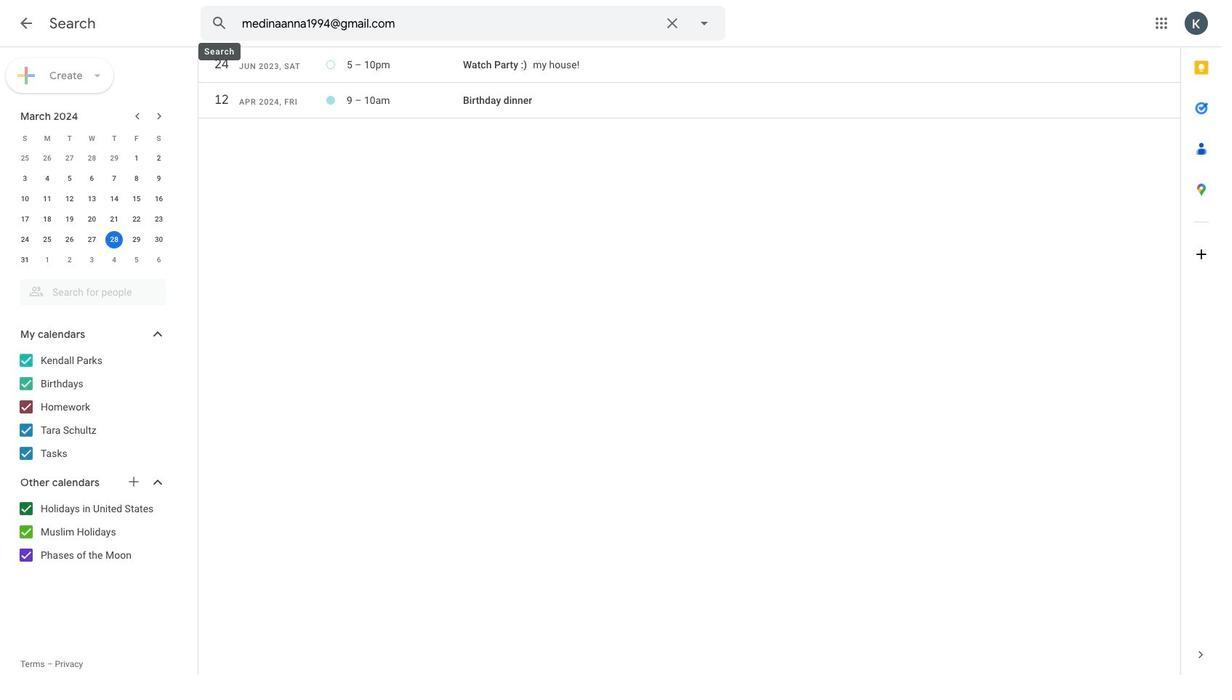 Task type: vqa. For each thing, say whether or not it's contained in the screenshot.
third daily from left
no



Task type: describe. For each thing, give the bounding box(es) containing it.
26 element
[[61, 231, 78, 249]]

Search text field
[[242, 17, 655, 31]]

february 26 element
[[39, 150, 56, 167]]

24 element
[[16, 231, 34, 249]]

18 element
[[39, 211, 56, 228]]

february 28 element
[[83, 150, 101, 167]]

25 element
[[39, 231, 56, 249]]

10 element
[[16, 190, 34, 208]]

8 element
[[128, 170, 145, 188]]

19 element
[[61, 211, 78, 228]]

add other calendars image
[[127, 475, 141, 489]]

february 27 element
[[61, 150, 78, 167]]

30 element
[[150, 231, 168, 249]]

april 3 element
[[83, 252, 101, 269]]

Search for people text field
[[29, 279, 157, 305]]

april 1 element
[[39, 252, 56, 269]]

15 element
[[128, 190, 145, 208]]

31 element
[[16, 252, 34, 269]]

29 element
[[128, 231, 145, 249]]

11 element
[[39, 190, 56, 208]]

16 element
[[150, 190, 168, 208]]

9 element
[[150, 170, 168, 188]]

21 element
[[106, 211, 123, 228]]

april 6 element
[[150, 252, 168, 269]]

april 5 element
[[128, 252, 145, 269]]

clear search image
[[658, 9, 687, 38]]

12 element
[[61, 190, 78, 208]]



Task type: locate. For each thing, give the bounding box(es) containing it.
4 element
[[39, 170, 56, 188]]

23 element
[[150, 211, 168, 228]]

april 4 element
[[106, 252, 123, 269]]

my calendars list
[[3, 349, 180, 465]]

tab list
[[1182, 47, 1222, 635]]

1 element
[[128, 150, 145, 167]]

february 29 element
[[106, 150, 123, 167]]

other calendars list
[[3, 497, 180, 567]]

14 element
[[106, 190, 123, 208]]

3 element
[[16, 170, 34, 188]]

20 element
[[83, 211, 101, 228]]

5 element
[[61, 170, 78, 188]]

28, today element
[[106, 231, 123, 249]]

7 element
[[106, 170, 123, 188]]

grid
[[198, 47, 1181, 119]]

22 element
[[128, 211, 145, 228]]

None search field
[[0, 273, 180, 305]]

2 element
[[150, 150, 168, 167]]

cell inside march 2024 grid
[[103, 230, 125, 250]]

27 element
[[83, 231, 101, 249]]

row
[[198, 52, 1181, 78], [198, 87, 1181, 113], [14, 128, 170, 148], [14, 148, 170, 169], [14, 169, 170, 189], [14, 189, 170, 209], [14, 209, 170, 230], [14, 230, 170, 250], [14, 250, 170, 270]]

march 2024 grid
[[14, 128, 170, 270]]

february 25 element
[[16, 150, 34, 167]]

cell
[[347, 53, 463, 76], [463, 53, 1174, 76], [347, 89, 463, 112], [103, 230, 125, 250]]

april 2 element
[[61, 252, 78, 269]]

search options image
[[690, 9, 719, 38]]

row group
[[14, 148, 170, 270]]

13 element
[[83, 190, 101, 208]]

None search field
[[201, 6, 726, 41]]

6 element
[[83, 170, 101, 188]]

heading
[[49, 15, 96, 33]]

search image
[[205, 9, 234, 38]]

go back image
[[17, 15, 35, 32]]

17 element
[[16, 211, 34, 228]]



